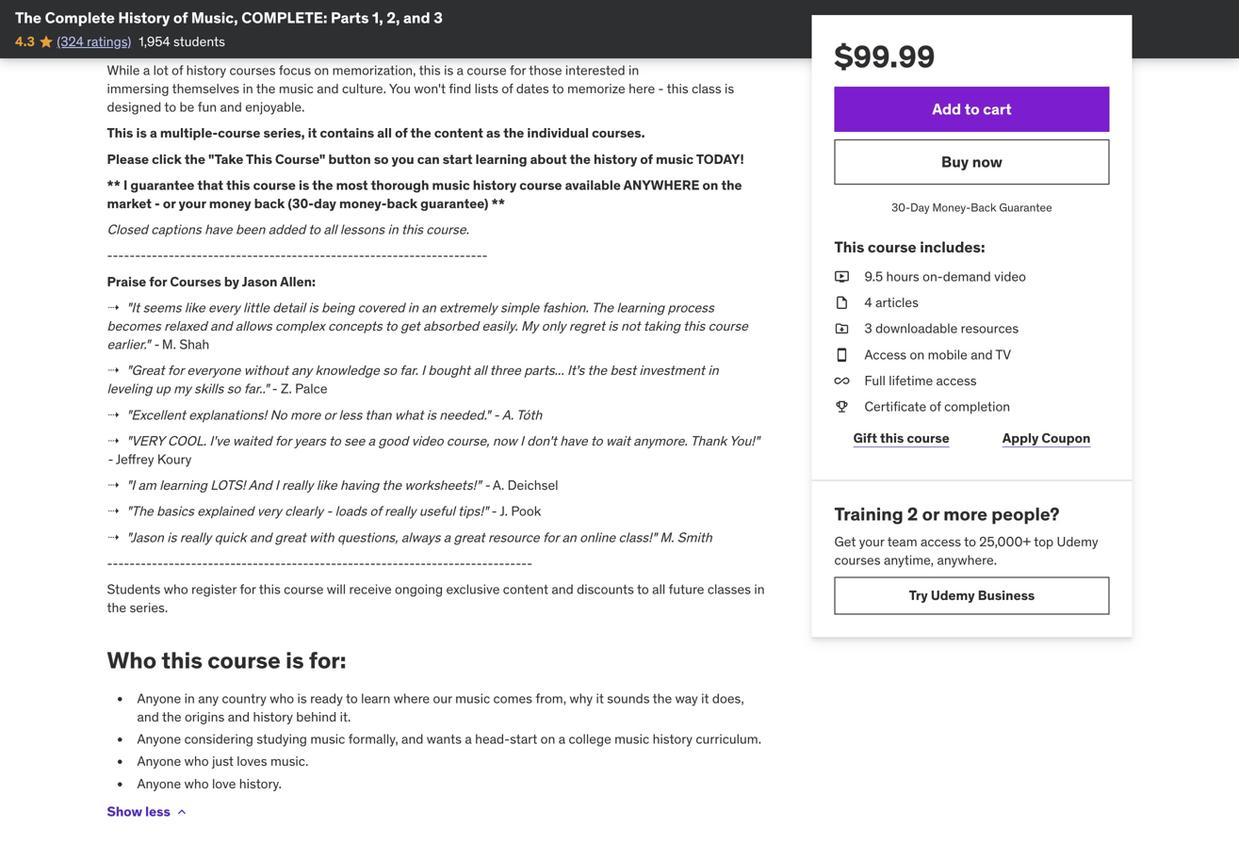 Task type: locate. For each thing, give the bounding box(es) containing it.
0 horizontal spatial courses
[[230, 62, 276, 79]]

0 horizontal spatial it
[[308, 125, 317, 142]]

complete:
[[242, 8, 328, 27]]

course up country
[[208, 647, 281, 675]]

1 vertical spatial business
[[979, 588, 1036, 605]]

cart
[[984, 99, 1012, 119]]

course inside "it seems like every little detail is being covered in an extremely simple fashion. the learning process becomes relaxed and allows complex concepts to get absorbed easily. my only regret is not taking this course earlier." -
[[709, 318, 749, 335]]

⇢
[[107, 299, 127, 316], [107, 362, 127, 379], [107, 407, 120, 424], [107, 433, 127, 450], [107, 477, 120, 494], [107, 503, 120, 520], [107, 529, 120, 546]]

0 horizontal spatial any
[[198, 691, 219, 708]]

more up years
[[290, 407, 321, 424]]

3 anyone from the top
[[137, 754, 181, 771]]

have
[[205, 221, 233, 238], [560, 433, 588, 450]]

1 horizontal spatial now
[[973, 152, 1003, 172]]

5 ⇢ from the top
[[107, 477, 120, 494]]

0 vertical spatial any
[[292, 362, 312, 379]]

1 horizontal spatial learning
[[476, 151, 528, 168]]

1 horizontal spatial 3
[[865, 320, 873, 337]]

pook
[[511, 503, 542, 520]]

music up the guarantee)
[[432, 177, 470, 194]]

xsmall image for 4
[[835, 294, 850, 312]]

a right always
[[444, 529, 451, 546]]

0 horizontal spatial this
[[107, 125, 133, 142]]

immersing themselves
[[107, 80, 240, 97]]

guarantee)
[[421, 195, 489, 212]]

contains
[[320, 125, 374, 142]]

see
[[344, 433, 365, 450]]

start
[[443, 151, 473, 168], [510, 731, 538, 748]]

studying
[[257, 731, 307, 748]]

add
[[933, 99, 962, 119]]

useful
[[419, 503, 455, 520]]

1 vertical spatial udemy
[[1058, 534, 1099, 551]]

learning inside "it seems like every little detail is being covered in an extremely simple fashion. the learning process becomes relaxed and allows complex concepts to get absorbed easily. my only regret is not taking this course earlier." -
[[617, 299, 665, 316]]

0 horizontal spatial udemy
[[469, 0, 513, 16]]

0 vertical spatial a.
[[502, 407, 514, 424]]

future
[[669, 581, 705, 598]]

video
[[995, 268, 1027, 285], [412, 433, 444, 450]]

seems
[[143, 299, 182, 316]]

for inside "very cool. i've waited for years to see a good video course, now i don't have to wait anymore. thank you!" -
[[275, 433, 291, 450]]

back
[[254, 195, 285, 212], [387, 195, 418, 212]]

⇢ up the leveling
[[107, 362, 127, 379]]

discounts
[[577, 581, 634, 598]]

of inside ⇢ "i am learning lots! and i really like having the worksheets!" - a. deichsel ⇢ "the basics explained very clearly - loads of really useful tips!" - j. pook ⇢ "jason is really quick and great with questions, always a great resource for an online class!" m. smith ---------------------------------------------------------------------------- students who register for this course will receive ongoing exclusive content and discounts to all future classes in the series.
[[370, 503, 382, 520]]

2 vertical spatial learning
[[160, 477, 207, 494]]

1 horizontal spatial video
[[995, 268, 1027, 285]]

courses inside training 2 or more people? get your team access to 25,000+ top udemy courses anytime, anywhere.
[[835, 552, 881, 569]]

top
[[1035, 534, 1054, 551]]

course up "take
[[218, 125, 261, 142]]

please
[[107, 151, 149, 168]]

classes.
[[214, 36, 264, 53]]

the left individual
[[504, 125, 525, 142]]

1 vertical spatial xsmall image
[[835, 372, 850, 390]]

like up relaxed
[[185, 299, 205, 316]]

0 horizontal spatial great
[[275, 529, 306, 546]]

1 horizontal spatial like
[[317, 477, 337, 494]]

exclusive
[[446, 581, 500, 598]]

is right allen
[[162, 0, 173, 16]]

fun
[[198, 99, 217, 116]]

0 horizontal spatial like
[[185, 299, 205, 316]]

1 horizontal spatial great
[[454, 529, 485, 546]]

start right can at top left
[[443, 151, 473, 168]]

0 horizontal spatial or
[[163, 195, 176, 212]]

0 horizontal spatial 3
[[434, 8, 443, 27]]

the up 4.3
[[15, 8, 42, 27]]

the inside the "great for everyone without any knowledge so far. i bought all three parts... it's the best investment in leveling up my skills so far.."
[[588, 362, 607, 379]]

1 vertical spatial or
[[324, 407, 336, 424]]

2 horizontal spatial learning
[[617, 299, 665, 316]]

1 horizontal spatial udemy
[[932, 588, 976, 605]]

palce
[[295, 381, 328, 398]]

1 vertical spatial this
[[246, 151, 272, 168]]

access up anywhere.
[[921, 534, 962, 551]]

as down lists
[[487, 125, 501, 142]]

him
[[224, 17, 248, 34]]

of right lists
[[502, 80, 513, 97]]

1 vertical spatial as
[[487, 125, 501, 142]]

0 vertical spatial courses
[[230, 62, 276, 79]]

show less button
[[107, 794, 189, 832]]

udemy right top
[[1058, 534, 1099, 551]]

0 vertical spatial now
[[973, 152, 1003, 172]]

0 horizontal spatial **
[[107, 177, 121, 194]]

4.3
[[15, 33, 35, 50]]

back
[[971, 200, 997, 215]]

team
[[888, 534, 918, 551]]

"great for everyone without any knowledge so far. i bought all three parts... it's the best investment in leveling up my skills so far.."
[[107, 362, 719, 398]]

memorization,
[[333, 62, 416, 79]]

access
[[937, 372, 978, 389], [921, 534, 962, 551]]

simple
[[501, 299, 540, 316]]

0 horizontal spatial learning
[[160, 477, 207, 494]]

0 vertical spatial business
[[107, 17, 164, 34]]

sounds
[[608, 691, 650, 708]]

xsmall image for 9.5
[[835, 268, 850, 286]]

individual
[[528, 125, 589, 142]]

2 xsmall image from the top
[[835, 372, 850, 390]]

more for people?
[[944, 503, 988, 526]]

1 vertical spatial really
[[385, 503, 416, 520]]

more up anywhere.
[[944, 503, 988, 526]]

0 vertical spatial like
[[185, 299, 205, 316]]

1 horizontal spatial courses
[[835, 552, 881, 569]]

access on mobile and tv
[[865, 346, 1012, 363]]

a inside ⇢ "i am learning lots! and i really like having the worksheets!" - a. deichsel ⇢ "the basics explained very clearly - loads of really useful tips!" - j. pook ⇢ "jason is really quick and great with questions, always a great resource for an online class!" m. smith ---------------------------------------------------------------------------- students who register for this course will receive ongoing exclusive content and discounts to all future classes in the series.
[[444, 529, 451, 546]]

1 xsmall image from the top
[[835, 346, 850, 364]]

"excellent
[[127, 407, 186, 424]]

or inside training 2 or more people? get your team access to 25,000+ top udemy courses anytime, anywhere.
[[923, 503, 940, 526]]

is up "complex" on the left
[[309, 299, 318, 316]]

0 horizontal spatial have
[[205, 221, 233, 238]]

1 horizontal spatial as
[[487, 125, 501, 142]]

content up can at top left
[[435, 125, 484, 142]]

learning up not
[[617, 299, 665, 316]]

2 vertical spatial this
[[835, 237, 865, 257]]

knowledge
[[315, 362, 380, 379]]

1 horizontal spatial on
[[541, 731, 556, 748]]

4 ⇢ from the top
[[107, 433, 127, 450]]

history down way
[[653, 731, 693, 748]]

0 vertical spatial **
[[107, 177, 121, 194]]

money
[[209, 195, 251, 212]]

to inside "it seems like every little detail is being covered in an extremely simple fashion. the learning process becomes relaxed and allows complex concepts to get absorbed easily. my only regret is not taking this course earlier." -
[[386, 318, 398, 335]]

1 vertical spatial now
[[493, 433, 517, 450]]

1 horizontal spatial the
[[592, 299, 614, 316]]

30-day money-back guarantee
[[892, 200, 1053, 215]]

content inside dr. allen is a university music professor and is a top-rated udemy instructor. in 2017 star tribune business featured him as a "mover and a shaker," and he is recognized by the grammy foundation for his music education classes. while a lot of history courses focus on memorization, this is a course for those interested in immersing themselves in the music and culture. you won't find lists of dates to memorize here - this class is designed to be fun and enjoyable. this is a multiple-course series, it contains all of the content as the individual courses. please click the "take this course" button so you can start learning about the history of music today! ** i guarantee that this course is the most thorough music history course available anywhere on the market - or your money back (30-day money-back guarantee) ** closed captions have been added to all lessons in this course. -------------------------------------------------------------------- praise for courses by jason allen:
[[435, 125, 484, 142]]

having
[[340, 477, 379, 494]]

market
[[107, 195, 152, 212]]

1 vertical spatial by
[[224, 273, 240, 290]]

it right way
[[702, 691, 710, 708]]

series.
[[130, 600, 168, 617]]

in inside ⇢ "i am learning lots! and i really like having the worksheets!" - a. deichsel ⇢ "the basics explained very clearly - loads of really useful tips!" - j. pook ⇢ "jason is really quick and great with questions, always a great resource for an online class!" m. smith ---------------------------------------------------------------------------- students who register for this course will receive ongoing exclusive content and discounts to all future classes in the series.
[[755, 581, 765, 598]]

a up the click
[[150, 125, 157, 142]]

it right why
[[596, 691, 604, 708]]

** up the market
[[107, 177, 121, 194]]

xsmall image
[[835, 268, 850, 286], [835, 294, 850, 312], [835, 320, 850, 338], [835, 398, 850, 416], [174, 805, 189, 820]]

⇢ up jeffrey
[[107, 433, 127, 450]]

1 back from the left
[[254, 195, 285, 212]]

dr.
[[107, 0, 125, 16]]

3 down 4
[[865, 320, 873, 337]]

any inside anyone in any country who is ready to learn where our music comes from, why it sounds the way it does, and the origins and history behind it. anyone considering studying music formally, and wants a head-start on a college music history curriculum. anyone who just loves music. anyone who love history.
[[198, 691, 219, 708]]

2 vertical spatial really
[[180, 529, 211, 546]]

formally,
[[349, 731, 399, 748]]

0 vertical spatial or
[[163, 195, 176, 212]]

a up featured
[[176, 0, 183, 16]]

now right buy
[[973, 152, 1003, 172]]

our
[[433, 691, 452, 708]]

who inside ⇢ "i am learning lots! and i really like having the worksheets!" - a. deichsel ⇢ "the basics explained very clearly - loads of really useful tips!" - j. pook ⇢ "jason is really quick and great with questions, always a great resource for an online class!" m. smith ---------------------------------------------------------------------------- students who register for this course will receive ongoing exclusive content and discounts to all future classes in the series.
[[164, 581, 188, 598]]

0 horizontal spatial the
[[15, 8, 42, 27]]

3 ⇢ from the top
[[107, 407, 120, 424]]

have down money on the top of the page
[[205, 221, 233, 238]]

origins
[[185, 709, 225, 726]]

less inside button
[[145, 804, 171, 821]]

loves
[[237, 754, 267, 771]]

xsmall image
[[835, 346, 850, 364], [835, 372, 850, 390]]

xsmall image for certificate
[[835, 398, 850, 416]]

in up enjoyable.
[[243, 80, 253, 97]]

0 horizontal spatial really
[[180, 529, 211, 546]]

my
[[521, 318, 539, 335]]

is up (30-
[[299, 177, 310, 194]]

in right classes
[[755, 581, 765, 598]]

1 horizontal spatial your
[[860, 534, 885, 551]]

0 vertical spatial on
[[315, 62, 329, 79]]

2 horizontal spatial it
[[702, 691, 710, 708]]

xsmall image left access
[[835, 346, 850, 364]]

who right country
[[270, 691, 294, 708]]

0 horizontal spatial your
[[179, 195, 206, 212]]

series,
[[264, 125, 305, 142]]

1 vertical spatial courses
[[835, 552, 881, 569]]

the down students
[[107, 600, 126, 617]]

4
[[865, 294, 873, 311]]

2 horizontal spatial really
[[385, 503, 416, 520]]

history down the "courses."
[[594, 151, 638, 168]]

easily.
[[482, 318, 518, 335]]

business down allen
[[107, 17, 164, 34]]

like inside ⇢ "i am learning lots! and i really like having the worksheets!" - a. deichsel ⇢ "the basics explained very clearly - loads of really useful tips!" - j. pook ⇢ "jason is really quick and great with questions, always a great resource for an online class!" m. smith ---------------------------------------------------------------------------- students who register for this course will receive ongoing exclusive content and discounts to all future classes in the series.
[[317, 477, 337, 494]]

a left lot
[[143, 62, 150, 79]]

focus
[[279, 62, 311, 79]]

as right him in the top of the page
[[251, 17, 265, 34]]

is inside anyone in any country who is ready to learn where our music comes from, why it sounds the way it does, and the origins and history behind it. anyone considering studying music formally, and wants a head-start on a college music history curriculum. anyone who just loves music. anyone who love history.
[[298, 691, 307, 708]]

2 horizontal spatial udemy
[[1058, 534, 1099, 551]]

1 vertical spatial **
[[492, 195, 505, 212]]

2 vertical spatial udemy
[[932, 588, 976, 605]]

certificate
[[865, 398, 927, 415]]

gift this course link
[[835, 420, 969, 458]]

content right exclusive
[[503, 581, 549, 598]]

1 vertical spatial access
[[921, 534, 962, 551]]

my
[[174, 381, 191, 398]]

course down certificate of completion
[[908, 430, 950, 447]]

more inside training 2 or more people? get your team access to 25,000+ top udemy courses anytime, anywhere.
[[944, 503, 988, 526]]

0 vertical spatial really
[[282, 477, 314, 494]]

have inside dr. allen is a university music professor and is a top-rated udemy instructor. in 2017 star tribune business featured him as a "mover and a shaker," and he is recognized by the grammy foundation for his music education classes. while a lot of history courses focus on memorization, this is a course for those interested in immersing themselves in the music and culture. you won't find lists of dates to memorize here - this class is designed to be fun and enjoyable. this is a multiple-course series, it contains all of the content as the individual courses. please click the "take this course" button so you can start learning about the history of music today! ** i guarantee that this course is the most thorough music history course available anywhere on the market - or your money back (30-day money-back guarantee) ** closed captions have been added to all lessons in this course. -------------------------------------------------------------------- praise for courses by jason allen:
[[205, 221, 233, 238]]

on
[[315, 62, 329, 79], [910, 346, 925, 363], [541, 731, 556, 748]]

really down the 'basics'
[[180, 529, 211, 546]]

receive
[[349, 581, 392, 598]]

in up "memorize here"
[[629, 62, 640, 79]]

so left far.
[[383, 362, 397, 379]]

course" button
[[275, 151, 371, 168]]

learning up the 'basics'
[[160, 477, 207, 494]]

1 ⇢ from the top
[[107, 299, 127, 316]]

course down the about
[[520, 177, 563, 194]]

the
[[15, 8, 42, 27], [592, 299, 614, 316]]

to up anywhere.
[[965, 534, 977, 551]]

0 vertical spatial start
[[443, 151, 473, 168]]

back up "added"
[[254, 195, 285, 212]]

0 vertical spatial as
[[251, 17, 265, 34]]

a. left tóth
[[502, 407, 514, 424]]

"mover
[[278, 17, 323, 34]]

taking
[[644, 318, 681, 335]]

class!"
[[619, 529, 657, 546]]

lists
[[475, 80, 499, 97]]

learning inside dr. allen is a university music professor and is a top-rated udemy instructor. in 2017 star tribune business featured him as a "mover and a shaker," and he is recognized by the grammy foundation for his music education classes. while a lot of history courses focus on memorization, this is a course for those interested in immersing themselves in the music and culture. you won't find lists of dates to memorize here - this class is designed to be fun and enjoyable. this is a multiple-course series, it contains all of the content as the individual courses. please click the "take this course" button so you can start learning about the history of music today! ** i guarantee that this course is the most thorough music history course available anywhere on the market - or your money back (30-day money-back guarantee) ** closed captions have been added to all lessons in this course. -------------------------------------------------------------------- praise for courses by jason allen:
[[476, 151, 528, 168]]

business inside dr. allen is a university music professor and is a top-rated udemy instructor. in 2017 star tribune business featured him as a "mover and a shaker," and he is recognized by the grammy foundation for his music education classes. while a lot of history courses focus on memorization, this is a course for those interested in immersing themselves in the music and culture. you won't find lists of dates to memorize here - this class is designed to be fun and enjoyable. this is a multiple-course series, it contains all of the content as the individual courses. please click the "take this course" button so you can start learning about the history of music today! ** i guarantee that this course is the most thorough music history course available anywhere on the market - or your money back (30-day money-back guarantee) ** closed captions have been added to all lessons in this course. -------------------------------------------------------------------- praise for courses by jason allen:
[[107, 17, 164, 34]]

0 horizontal spatial back
[[254, 195, 285, 212]]

basics
[[157, 503, 194, 520]]

only
[[542, 318, 566, 335]]

back down thorough
[[387, 195, 418, 212]]

fashion.
[[543, 299, 589, 316]]

course
[[467, 62, 507, 79], [218, 125, 261, 142], [253, 177, 296, 194], [520, 177, 563, 194], [868, 237, 917, 257], [709, 318, 749, 335], [908, 430, 950, 447], [284, 581, 324, 598], [208, 647, 281, 675]]

grammy
[[591, 17, 644, 34]]

and down professor
[[326, 17, 349, 34]]

more for or
[[290, 407, 321, 424]]

and left origins on the left bottom of the page
[[137, 709, 159, 726]]

in right "lessons"
[[388, 221, 399, 238]]

0 vertical spatial xsmall image
[[835, 346, 850, 364]]

0 horizontal spatial now
[[493, 433, 517, 450]]

0 vertical spatial your
[[179, 195, 206, 212]]

smith
[[678, 529, 713, 546]]

for left years
[[275, 433, 291, 450]]

2 vertical spatial or
[[923, 503, 940, 526]]

three
[[490, 362, 521, 379]]

0 horizontal spatial less
[[145, 804, 171, 821]]

udemy right try
[[932, 588, 976, 605]]

business down anywhere.
[[979, 588, 1036, 605]]

for right register on the left
[[240, 581, 256, 598]]

and left discounts at bottom
[[552, 581, 574, 598]]

m. shah
[[162, 336, 210, 353]]

or inside dr. allen is a university music professor and is a top-rated udemy instructor. in 2017 star tribune business featured him as a "mover and a shaker," and he is recognized by the grammy foundation for his music education classes. while a lot of history courses focus on memorization, this is a course for those interested in immersing themselves in the music and culture. you won't find lists of dates to memorize here - this class is designed to be fun and enjoyable. this is a multiple-course series, it contains all of the content as the individual courses. please click the "take this course" button so you can start learning about the history of music today! ** i guarantee that this course is the most thorough music history course available anywhere on the market - or your money back (30-day money-back guarantee) ** closed captions have been added to all lessons in this course. -------------------------------------------------------------------- praise for courses by jason allen:
[[163, 195, 176, 212]]

of down full lifetime access
[[930, 398, 942, 415]]

gift
[[854, 430, 878, 447]]

0 horizontal spatial business
[[107, 17, 164, 34]]

captions
[[151, 221, 202, 238]]

this inside "it seems like every little detail is being covered in an extremely simple fashion. the learning process becomes relaxed and allows complex concepts to get absorbed easily. my only regret is not taking this course earlier." -
[[684, 318, 706, 335]]

jeffrey koury
[[116, 451, 192, 468]]

is right class
[[725, 80, 735, 97]]

all left future on the bottom right of the page
[[653, 581, 666, 598]]

⇢ "i am learning lots! and i really like having the worksheets!" - a. deichsel ⇢ "the basics explained very clearly - loads of really useful tips!" - j. pook ⇢ "jason is really quick and great with questions, always a great resource for an online class!" m. smith ---------------------------------------------------------------------------- students who register for this course will receive ongoing exclusive content and discounts to all future classes in the series.
[[107, 477, 765, 617]]

udemy inside dr. allen is a university music professor and is a top-rated udemy instructor. in 2017 star tribune business featured him as a "mover and a shaker," and he is recognized by the grammy foundation for his music education classes. while a lot of history courses focus on memorization, this is a course for those interested in immersing themselves in the music and culture. you won't find lists of dates to memorize here - this class is designed to be fun and enjoyable. this is a multiple-course series, it contains all of the content as the individual courses. please click the "take this course" button so you can start learning about the history of music today! ** i guarantee that this course is the most thorough music history course available anywhere on the market - or your money back (30-day money-back guarantee) ** closed captions have been added to all lessons in this course. -------------------------------------------------------------------- praise for courses by jason allen:
[[469, 0, 513, 16]]

1 anyone from the top
[[137, 691, 181, 708]]

this
[[107, 125, 133, 142], [246, 151, 272, 168], [835, 237, 865, 257]]

on right focus
[[315, 62, 329, 79]]

"the
[[127, 503, 153, 520]]

0 vertical spatial this
[[107, 125, 133, 142]]

1 horizontal spatial this
[[246, 151, 272, 168]]

0 vertical spatial so
[[374, 151, 389, 168]]

0 vertical spatial learning
[[476, 151, 528, 168]]

the up can at top left
[[411, 125, 432, 142]]

1 horizontal spatial start
[[510, 731, 538, 748]]

video inside "very cool. i've waited for years to see a good video course, now i don't have to wait anymore. thank you!" -
[[412, 433, 444, 450]]

buy now button
[[835, 140, 1110, 185]]

who up series.
[[164, 581, 188, 598]]

2 horizontal spatial or
[[923, 503, 940, 526]]

to inside ⇢ "i am learning lots! and i really like having the worksheets!" - a. deichsel ⇢ "the basics explained very clearly - loads of really useful tips!" - j. pook ⇢ "jason is really quick and great with questions, always a great resource for an online class!" m. smith ---------------------------------------------------------------------------- students who register for this course will receive ongoing exclusive content and discounts to all future classes in the series.
[[637, 581, 649, 598]]

1 horizontal spatial **
[[492, 195, 505, 212]]

1 vertical spatial any
[[198, 691, 219, 708]]

an
[[562, 529, 577, 546]]

1 vertical spatial on
[[910, 346, 925, 363]]

a left 1,
[[352, 17, 360, 34]]

like left having
[[317, 477, 337, 494]]

0 horizontal spatial video
[[412, 433, 444, 450]]

2 back from the left
[[387, 195, 418, 212]]

0 vertical spatial have
[[205, 221, 233, 238]]

dr. allen is a university music professor and is a top-rated udemy instructor. in 2017 star tribune business featured him as a "mover and a shaker," and he is recognized by the grammy foundation for his music education classes. while a lot of history courses focus on memorization, this is a course for those interested in immersing themselves in the music and culture. you won't find lists of dates to memorize here - this class is designed to be fun and enjoyable. this is a multiple-course series, it contains all of the content as the individual courses. please click the "take this course" button so you can start learning about the history of music today! ** i guarantee that this course is the most thorough music history course available anywhere on the market - or your money back (30-day money-back guarantee) ** closed captions have been added to all lessons in this course. -------------------------------------------------------------------- praise for courses by jason allen:
[[107, 0, 761, 290]]

2 vertical spatial on
[[541, 731, 556, 748]]

and down every
[[210, 318, 232, 335]]

0 vertical spatial less
[[339, 407, 362, 424]]

so inside dr. allen is a university music professor and is a top-rated udemy instructor. in 2017 star tribune business featured him as a "mover and a shaker," and he is recognized by the grammy foundation for his music education classes. while a lot of history courses focus on memorization, this is a course for those interested in immersing themselves in the music and culture. you won't find lists of dates to memorize here - this class is designed to be fun and enjoyable. this is a multiple-course series, it contains all of the content as the individual courses. please click the "take this course" button so you can start learning about the history of music today! ** i guarantee that this course is the most thorough music history course available anywhere on the market - or your money back (30-day money-back guarantee) ** closed captions have been added to all lessons in this course. -------------------------------------------------------------------- praise for courses by jason allen:
[[374, 151, 389, 168]]

is up find
[[444, 62, 454, 79]]

2 horizontal spatial this
[[835, 237, 865, 257]]

your right get
[[860, 534, 885, 551]]

1 horizontal spatial back
[[387, 195, 418, 212]]

less up see
[[339, 407, 362, 424]]

⇢ left "jason
[[107, 529, 120, 546]]

a. up j. at the bottom left
[[493, 477, 505, 494]]

30-
[[892, 200, 911, 215]]

1 vertical spatial start
[[510, 731, 538, 748]]

students
[[107, 581, 161, 598]]

"it
[[127, 299, 140, 316]]

0 vertical spatial video
[[995, 268, 1027, 285]]

1 vertical spatial the
[[592, 299, 614, 316]]

the up enjoyable.
[[256, 80, 276, 97]]

allen:
[[280, 273, 316, 290]]

1 horizontal spatial by
[[549, 17, 564, 34]]

0 vertical spatial content
[[435, 125, 484, 142]]

1 horizontal spatial more
[[944, 503, 988, 526]]

(324
[[57, 33, 84, 50]]

-
[[659, 80, 664, 97], [155, 195, 160, 212], [107, 247, 113, 264], [113, 247, 118, 264], [118, 247, 124, 264], [124, 247, 129, 264], [129, 247, 135, 264], [135, 247, 141, 264], [141, 247, 146, 264], [146, 247, 152, 264], [152, 247, 157, 264], [157, 247, 163, 264], [163, 247, 169, 264], [169, 247, 174, 264], [174, 247, 180, 264], [180, 247, 185, 264], [185, 247, 191, 264], [191, 247, 197, 264], [197, 247, 202, 264], [202, 247, 208, 264], [208, 247, 213, 264], [213, 247, 219, 264], [219, 247, 225, 264], [225, 247, 230, 264], [230, 247, 236, 264], [236, 247, 241, 264], [241, 247, 247, 264], [247, 247, 253, 264], [253, 247, 258, 264], [258, 247, 264, 264], [264, 247, 269, 264], [269, 247, 275, 264], [275, 247, 281, 264], [281, 247, 286, 264], [286, 247, 292, 264], [292, 247, 298, 264], [297, 247, 303, 264], [303, 247, 309, 264], [309, 247, 314, 264], [314, 247, 320, 264], [320, 247, 326, 264], [326, 247, 331, 264], [331, 247, 337, 264], [337, 247, 342, 264], [342, 247, 348, 264], [348, 247, 354, 264], [354, 247, 359, 264], [359, 247, 365, 264], [365, 247, 370, 264], [370, 247, 376, 264], [376, 247, 382, 264], [382, 247, 387, 264], [387, 247, 393, 264], [393, 247, 398, 264], [398, 247, 404, 264], [404, 247, 410, 264], [410, 247, 415, 264], [415, 247, 421, 264], [421, 247, 426, 264], [426, 247, 432, 264], [432, 247, 438, 264], [438, 247, 443, 264], [443, 247, 449, 264], [449, 247, 454, 264], [454, 247, 460, 264], [460, 247, 466, 264], [466, 247, 471, 264], [471, 247, 477, 264], [477, 247, 482, 264], [482, 247, 488, 264], [272, 381, 278, 398], [494, 407, 500, 424], [107, 451, 113, 468], [485, 477, 490, 494], [327, 503, 332, 520], [492, 503, 497, 520], [107, 555, 113, 572], [113, 555, 118, 572], [118, 555, 124, 572], [124, 555, 129, 572], [129, 555, 135, 572], [135, 555, 141, 572], [141, 555, 146, 572], [146, 555, 152, 572], [152, 555, 157, 572], [157, 555, 163, 572], [163, 555, 169, 572], [169, 555, 174, 572], [174, 555, 180, 572], [180, 555, 185, 572], [185, 555, 191, 572], [191, 555, 197, 572], [197, 555, 202, 572], [202, 555, 208, 572], [208, 555, 213, 572], [213, 555, 219, 572], [219, 555, 225, 572], [225, 555, 230, 572], [230, 555, 236, 572], [236, 555, 241, 572], [241, 555, 247, 572], [247, 555, 253, 572], [253, 555, 258, 572], [258, 555, 264, 572], [264, 555, 269, 572], [269, 555, 275, 572], [275, 555, 281, 572], [281, 555, 286, 572], [286, 555, 292, 572], [292, 555, 298, 572], [297, 555, 303, 572], [303, 555, 309, 572], [309, 555, 314, 572], [314, 555, 320, 572], [320, 555, 326, 572], [326, 555, 331, 572], [331, 555, 337, 572], [337, 555, 342, 572], [342, 555, 348, 572], [348, 555, 354, 572], [354, 555, 359, 572], [359, 555, 365, 572], [365, 555, 370, 572], [370, 555, 376, 572], [376, 555, 382, 572], [382, 555, 387, 572], [387, 555, 393, 572], [393, 555, 398, 572], [398, 555, 404, 572], [404, 555, 410, 572], [410, 555, 415, 572], [415, 555, 421, 572], [421, 555, 426, 572], [426, 555, 432, 572], [432, 555, 438, 572], [438, 555, 443, 572], [443, 555, 449, 572], [449, 555, 454, 572], [454, 555, 460, 572], [460, 555, 466, 572], [466, 555, 471, 572], [471, 555, 477, 572], [477, 555, 482, 572], [482, 555, 488, 572], [488, 555, 494, 572], [494, 555, 499, 572], [499, 555, 505, 572], [505, 555, 510, 572], [510, 555, 516, 572], [516, 555, 522, 572], [522, 555, 527, 572], [527, 555, 533, 572]]

1 vertical spatial learning
[[617, 299, 665, 316]]



Task type: vqa. For each thing, say whether or not it's contained in the screenshot.
Guarantee
yes



Task type: describe. For each thing, give the bounding box(es) containing it.
articles
[[876, 294, 919, 311]]

full
[[865, 372, 886, 389]]

music up "mover
[[251, 0, 289, 16]]

of up 1,954 students
[[173, 8, 188, 27]]

- inside "very cool. i've waited for years to see a good video course, now i don't have to wait anymore. thank you!" -
[[107, 451, 113, 468]]

to inside training 2 or more people? get your team access to 25,000+ top udemy courses anytime, anywhere.
[[965, 534, 977, 551]]

this up money on the top of the page
[[226, 177, 250, 194]]

jeffrey
[[116, 451, 154, 468]]

complete
[[45, 8, 115, 27]]

for left his
[[722, 17, 739, 34]]

in inside the "great for everyone without any knowledge so far. i bought all three parts... it's the best investment in leveling up my skills so far.."
[[708, 362, 719, 379]]

xsmall image for access
[[835, 346, 850, 364]]

college
[[569, 731, 612, 748]]

course inside gift this course link
[[908, 430, 950, 447]]

a. inside ⇢ "i am learning lots! and i really like having the worksheets!" - a. deichsel ⇢ "the basics explained very clearly - loads of really useful tips!" - j. pook ⇢ "jason is really quick and great with questions, always a great resource for an online class!" m. smith ---------------------------------------------------------------------------- students who register for this course will receive ongoing exclusive content and discounts to all future classes in the series.
[[493, 477, 505, 494]]

be
[[180, 99, 195, 116]]

the down in
[[567, 17, 588, 34]]

and down country
[[228, 709, 250, 726]]

is a
[[382, 0, 403, 16]]

1 vertical spatial so
[[383, 362, 397, 379]]

a left "mover
[[268, 17, 275, 34]]

1 horizontal spatial or
[[324, 407, 336, 424]]

does,
[[713, 691, 745, 708]]

and right fun on the top of page
[[220, 99, 242, 116]]

best
[[611, 362, 636, 379]]

xsmall image for full
[[835, 372, 850, 390]]

your inside training 2 or more people? get your team access to 25,000+ top udemy courses anytime, anywhere.
[[860, 534, 885, 551]]

demand
[[944, 268, 992, 285]]

who left just at the left bottom of the page
[[184, 754, 209, 771]]

all down day
[[324, 221, 337, 238]]

for inside the "great for everyone without any knowledge so far. i bought all three parts... it's the best investment in leveling up my skills so far.."
[[168, 362, 184, 379]]

and left the culture.
[[317, 80, 339, 97]]

allen
[[127, 0, 159, 16]]

1 horizontal spatial really
[[282, 477, 314, 494]]

is inside ⇢ "i am learning lots! and i really like having the worksheets!" - a. deichsel ⇢ "the basics explained very clearly - loads of really useful tips!" - j. pook ⇢ "jason is really quick and great with questions, always a great resource for an online class!" m. smith ---------------------------------------------------------------------------- students who register for this course will receive ongoing exclusive content and discounts to all future classes in the series.
[[167, 529, 177, 546]]

0 vertical spatial 3
[[434, 8, 443, 27]]

in inside "it seems like every little detail is being covered in an extremely simple fashion. the learning process becomes relaxed and allows complex concepts to get absorbed easily. my only regret is not taking this course earlier." -
[[408, 299, 419, 316]]

z.
[[281, 381, 292, 398]]

music down sounds
[[615, 731, 650, 748]]

1 horizontal spatial business
[[979, 588, 1036, 605]]

money-
[[933, 200, 971, 215]]

the down today!
[[722, 177, 743, 194]]

for up 'dates'
[[510, 62, 526, 79]]

the left way
[[653, 691, 673, 708]]

tips!"
[[458, 503, 489, 520]]

classes
[[708, 581, 752, 598]]

start inside anyone in any country who is ready to learn where our music comes from, why it sounds the way it does, and the origins and history behind it. anyone considering studying music formally, and wants a head-start on a college music history curriculum. anyone who just loves music. anyone who love history.
[[510, 731, 538, 748]]

all up you
[[377, 125, 392, 142]]

lot
[[153, 62, 169, 79]]

the down 'multiple-'
[[185, 151, 206, 168]]

2 vertical spatial so
[[227, 381, 241, 398]]

6 ⇢ from the top
[[107, 503, 120, 520]]

learning inside ⇢ "i am learning lots! and i really like having the worksheets!" - a. deichsel ⇢ "the basics explained very clearly - loads of really useful tips!" - j. pook ⇢ "jason is really quick and great with questions, always a great resource for an online class!" m. smith ---------------------------------------------------------------------------- students who register for this course will receive ongoing exclusive content and discounts to all future classes in the series.
[[160, 477, 207, 494]]

$99.99
[[835, 38, 936, 75]]

anymore.
[[634, 433, 688, 450]]

explanations! no
[[189, 407, 287, 424]]

to right "added"
[[309, 221, 321, 238]]

for left an
[[543, 529, 559, 546]]

course inside ⇢ "i am learning lots! and i really like having the worksheets!" - a. deichsel ⇢ "the basics explained very clearly - loads of really useful tips!" - j. pook ⇢ "jason is really quick and great with questions, always a great resource for an online class!" m. smith ---------------------------------------------------------------------------- students who register for this course will receive ongoing exclusive content and discounts to all future classes in the series.
[[284, 581, 324, 598]]

and right the 2,
[[404, 8, 431, 27]]

and left is a
[[355, 0, 379, 16]]

process
[[668, 299, 715, 316]]

try udemy business
[[910, 588, 1036, 605]]

this up "won't" at the top
[[419, 62, 441, 79]]

the right having
[[382, 477, 402, 494]]

behind
[[296, 709, 337, 726]]

3 downloadable resources
[[865, 320, 1019, 337]]

0 horizontal spatial by
[[224, 273, 240, 290]]

music up anywhere on
[[656, 151, 694, 168]]

is left "for:" at the left of page
[[286, 647, 304, 675]]

investment
[[640, 362, 705, 379]]

music up 'while'
[[107, 36, 145, 53]]

and down very
[[250, 529, 272, 546]]

1 great from the left
[[275, 529, 306, 546]]

"jason
[[127, 529, 164, 546]]

the left origins on the left bottom of the page
[[162, 709, 182, 726]]

enjoyable.
[[245, 99, 305, 116]]

been
[[236, 221, 265, 238]]

this right gift
[[881, 430, 905, 447]]

2 anyone from the top
[[137, 731, 181, 748]]

to left see
[[329, 433, 341, 450]]

to down those
[[552, 80, 564, 97]]

try udemy business link
[[835, 578, 1110, 615]]

and left "tv"
[[971, 346, 994, 363]]

shaker,"
[[362, 17, 414, 34]]

all inside ⇢ "i am learning lots! and i really like having the worksheets!" - a. deichsel ⇢ "the basics explained very clearly - loads of really useful tips!" - j. pook ⇢ "jason is really quick and great with questions, always a great resource for an online class!" m. smith ---------------------------------------------------------------------------- students who register for this course will receive ongoing exclusive content and discounts to all future classes in the series.
[[653, 581, 666, 598]]

why
[[570, 691, 593, 708]]

multiple-
[[160, 125, 218, 142]]

will
[[327, 581, 346, 598]]

wait
[[606, 433, 631, 450]]

concepts
[[328, 318, 383, 335]]

get
[[835, 534, 857, 551]]

2 horizontal spatial on
[[910, 346, 925, 363]]

the inside "it seems like every little detail is being covered in an extremely simple fashion. the learning process becomes relaxed and allows complex concepts to get absorbed easily. my only regret is not taking this course earlier." -
[[592, 299, 614, 316]]

0 horizontal spatial as
[[251, 17, 265, 34]]

9.5 hours on-demand video
[[865, 268, 1027, 285]]

1 horizontal spatial it
[[596, 691, 604, 708]]

access inside training 2 or more people? get your team access to 25,000+ top udemy courses anytime, anywhere.
[[921, 534, 962, 551]]

just
[[212, 754, 234, 771]]

2 ⇢ from the top
[[107, 362, 127, 379]]

music down focus
[[279, 80, 314, 97]]

2 great from the left
[[454, 529, 485, 546]]

"i
[[127, 477, 135, 494]]

for up seems
[[149, 273, 167, 290]]

all inside the "great for everyone without any knowledge so far. i bought all three parts... it's the best investment in leveling up my skills so far.."
[[474, 362, 487, 379]]

xsmall image for 3
[[835, 320, 850, 338]]

history down students at the left of page
[[186, 62, 226, 79]]

koury
[[157, 451, 192, 468]]

for:
[[309, 647, 347, 675]]

your inside dr. allen is a university music professor and is a top-rated udemy instructor. in 2017 star tribune business featured him as a "mover and a shaker," and he is recognized by the grammy foundation for his music education classes. while a lot of history courses focus on memorization, this is a course for those interested in immersing themselves in the music and culture. you won't find lists of dates to memorize here - this class is designed to be fun and enjoyable. this is a multiple-course series, it contains all of the content as the individual courses. please click the "take this course" button so you can start learning about the history of music today! ** i guarantee that this course is the most thorough music history course available anywhere on the market - or your money back (30-day money-back guarantee) ** closed captions have been added to all lessons in this course. -------------------------------------------------------------------- praise for courses by jason allen:
[[179, 195, 206, 212]]

a inside "very cool. i've waited for years to see a good video course, now i don't have to wait anymore. thank you!" -
[[368, 433, 375, 450]]

jason
[[242, 273, 278, 290]]

0 vertical spatial by
[[549, 17, 564, 34]]

- z. palce
[[272, 381, 328, 398]]

xsmall image inside show less button
[[174, 805, 189, 820]]

to left be
[[164, 99, 176, 116]]

online
[[580, 529, 616, 546]]

of right lot
[[172, 62, 183, 79]]

good
[[379, 433, 409, 450]]

(30-
[[288, 195, 314, 212]]

a left head-
[[465, 731, 472, 748]]

i bought
[[422, 362, 471, 379]]

1 horizontal spatial less
[[339, 407, 362, 424]]

to inside $99.99 add to cart
[[965, 99, 980, 119]]

downloadable
[[876, 320, 958, 337]]

way
[[676, 691, 698, 708]]

this right who
[[162, 647, 203, 675]]

is right he
[[462, 17, 473, 34]]

waited
[[233, 433, 272, 450]]

to left wait
[[591, 433, 603, 450]]

little
[[243, 299, 270, 316]]

a left 'college'
[[559, 731, 566, 748]]

day
[[314, 195, 336, 212]]

deichsel
[[508, 477, 559, 494]]

it's
[[568, 362, 585, 379]]

top-
[[406, 0, 433, 16]]

"very cool. i've waited for years to see a good video course, now i don't have to wait anymore. thank you!" -
[[107, 433, 760, 468]]

j.
[[500, 503, 508, 520]]

who left love
[[184, 776, 209, 793]]

the up day
[[312, 177, 333, 194]]

the up available
[[570, 151, 591, 168]]

becomes
[[107, 318, 161, 335]]

(324 ratings)
[[57, 33, 131, 50]]

in inside anyone in any country who is ready to learn where our music comes from, why it sounds the way it does, and the origins and history behind it. anyone considering studying music formally, and wants a head-start on a college music history curriculum. anyone who just loves music. anyone who love history.
[[184, 691, 195, 708]]

course up lists
[[467, 62, 507, 79]]

2,
[[387, 8, 400, 27]]

most
[[336, 177, 368, 194]]

complex
[[275, 318, 325, 335]]

music right our
[[456, 691, 491, 708]]

course up (30-
[[253, 177, 296, 194]]

rated
[[433, 0, 466, 16]]

like inside "it seems like every little detail is being covered in an extremely simple fashion. the learning process becomes relaxed and allows complex concepts to get absorbed easily. my only regret is not taking this course earlier." -
[[185, 299, 205, 316]]

4 anyone from the top
[[137, 776, 181, 793]]

recognized
[[476, 17, 546, 34]]

far.
[[400, 362, 419, 379]]

is down designed
[[136, 125, 147, 142]]

added
[[268, 221, 306, 238]]

on inside anyone in any country who is ready to learn where our music comes from, why it sounds the way it does, and the origins and history behind it. anyone considering studying music formally, and wants a head-start on a college music history curriculum. anyone who just loves music. anyone who love history.
[[541, 731, 556, 748]]

anyone in any country who is ready to learn where our music comes from, why it sounds the way it does, and the origins and history behind it. anyone considering studying music formally, and wants a head-start on a college music history curriculum. anyone who just loves music. anyone who love history.
[[137, 691, 762, 793]]

any inside the "great for everyone without any knowledge so far. i bought all three parts... it's the best investment in leveling up my skills so far.."
[[292, 362, 312, 379]]

now inside "very cool. i've waited for years to see a good video course, now i don't have to wait anymore. thank you!" -
[[493, 433, 517, 450]]

of up anywhere on
[[641, 151, 653, 168]]

udemy inside training 2 or more people? get your team access to 25,000+ top udemy courses anytime, anywhere.
[[1058, 534, 1099, 551]]

access
[[865, 346, 907, 363]]

history up the guarantee)
[[473, 177, 517, 194]]

find
[[449, 80, 472, 97]]

to inside anyone in any country who is ready to learn where our music comes from, why it sounds the way it does, and the origins and history behind it. anyone considering studying music formally, and wants a head-start on a college music history curriculum. anyone who just loves music. anyone who love history.
[[346, 691, 358, 708]]

have inside "very cool. i've waited for years to see a good video course, now i don't have to wait anymore. thank you!" -
[[560, 433, 588, 450]]

this left class
[[667, 80, 689, 97]]

ratings)
[[87, 33, 131, 50]]

i guarantee
[[123, 177, 195, 194]]

featured
[[167, 17, 221, 34]]

and down top-
[[417, 17, 441, 34]]

0 vertical spatial the
[[15, 8, 42, 27]]

of up you
[[395, 125, 408, 142]]

a up find
[[457, 62, 464, 79]]

who
[[107, 647, 157, 675]]

gift this course
[[854, 430, 950, 447]]

on inside dr. allen is a university music professor and is a top-rated udemy instructor. in 2017 star tribune business featured him as a "mover and a shaker," and he is recognized by the grammy foundation for his music education classes. while a lot of history courses focus on memorization, this is a course for those interested in immersing themselves in the music and culture. you won't find lists of dates to memorize here - this class is designed to be fun and enjoyable. this is a multiple-course series, it contains all of the content as the individual courses. please click the "take this course" button so you can start learning about the history of music today! ** i guarantee that this course is the most thorough music history course available anywhere on the market - or your money back (30-day money-back guarantee) ** closed captions have been added to all lessons in this course. -------------------------------------------------------------------- praise for courses by jason allen:
[[315, 62, 329, 79]]

is left not
[[609, 318, 618, 335]]

"take
[[208, 151, 244, 168]]

music down behind
[[311, 731, 345, 748]]

this left "course."
[[402, 221, 423, 238]]

is right what
[[427, 407, 437, 424]]

and left "wants" on the left
[[402, 731, 424, 748]]

this inside ⇢ "i am learning lots! and i really like having the worksheets!" - a. deichsel ⇢ "the basics explained very clearly - loads of really useful tips!" - j. pook ⇢ "jason is really quick and great with questions, always a great resource for an online class!" m. smith ---------------------------------------------------------------------------- students who register for this course will receive ongoing exclusive content and discounts to all future classes in the series.
[[259, 581, 281, 598]]

and inside "it seems like every little detail is being covered in an extremely simple fashion. the learning process becomes relaxed and allows complex concepts to get absorbed easily. my only regret is not taking this course earlier." -
[[210, 318, 232, 335]]

thorough
[[371, 177, 429, 194]]

start inside dr. allen is a university music professor and is a top-rated udemy instructor. in 2017 star tribune business featured him as a "mover and a shaker," and he is recognized by the grammy foundation for his music education classes. while a lot of history courses focus on memorization, this is a course for those interested in immersing themselves in the music and culture. you won't find lists of dates to memorize here - this class is designed to be fun and enjoyable. this is a multiple-course series, it contains all of the content as the individual courses. please click the "take this course" button so you can start learning about the history of music today! ** i guarantee that this course is the most thorough music history course available anywhere on the market - or your money back (30-day money-back guarantee) ** closed captions have been added to all lessons in this course. -------------------------------------------------------------------- praise for courses by jason allen:
[[443, 151, 473, 168]]

course up hours at the right top of page
[[868, 237, 917, 257]]

not
[[621, 318, 641, 335]]

courses inside dr. allen is a university music professor and is a top-rated udemy instructor. in 2017 star tribune business featured him as a "mover and a shaker," and he is recognized by the grammy foundation for his music education classes. while a lot of history courses focus on memorization, this is a course for those interested in immersing themselves in the music and culture. you won't find lists of dates to memorize here - this class is designed to be fun and enjoyable. this is a multiple-course series, it contains all of the content as the individual courses. please click the "take this course" button so you can start learning about the history of music today! ** i guarantee that this course is the most thorough music history course available anywhere on the market - or your money back (30-day money-back guarantee) ** closed captions have been added to all lessons in this course. -------------------------------------------------------------------- praise for courses by jason allen:
[[230, 62, 276, 79]]

it inside dr. allen is a university music professor and is a top-rated udemy instructor. in 2017 star tribune business featured him as a "mover and a shaker," and he is recognized by the grammy foundation for his music education classes. while a lot of history courses focus on memorization, this is a course for those interested in immersing themselves in the music and culture. you won't find lists of dates to memorize here - this class is designed to be fun and enjoyable. this is a multiple-course series, it contains all of the content as the individual courses. please click the "take this course" button so you can start learning about the history of music today! ** i guarantee that this course is the most thorough music history course available anywhere on the market - or your money back (30-day money-back guarantee) ** closed captions have been added to all lessons in this course. -------------------------------------------------------------------- praise for courses by jason allen:
[[308, 125, 317, 142]]

content inside ⇢ "i am learning lots! and i really like having the worksheets!" - a. deichsel ⇢ "the basics explained very clearly - loads of really useful tips!" - j. pook ⇢ "jason is really quick and great with questions, always a great resource for an online class!" m. smith ---------------------------------------------------------------------------- students who register for this course will receive ongoing exclusive content and discounts to all future classes in the series.
[[503, 581, 549, 598]]

now inside button
[[973, 152, 1003, 172]]

tv
[[996, 346, 1012, 363]]

years
[[295, 433, 326, 450]]

0 vertical spatial access
[[937, 372, 978, 389]]

coupon
[[1042, 430, 1091, 447]]

$99.99 add to cart
[[835, 38, 1012, 119]]

7 ⇢ from the top
[[107, 529, 120, 546]]

history up studying
[[253, 709, 293, 726]]



